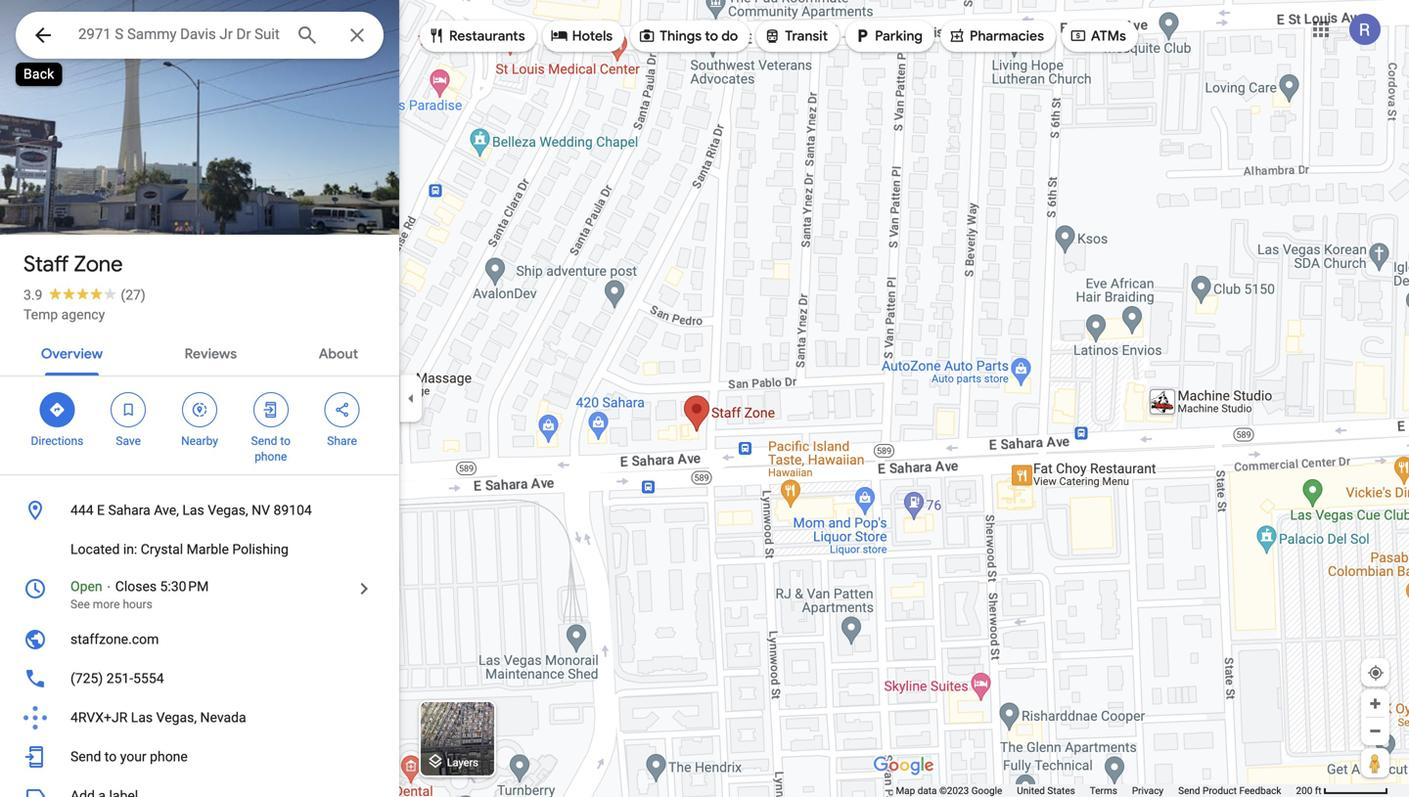 Task type: vqa. For each thing, say whether or not it's contained in the screenshot.
plentiful.
no



Task type: locate. For each thing, give the bounding box(es) containing it.
actions for staff zone region
[[0, 377, 399, 475]]

las inside 444 e sahara ave, las vegas, nv 89104 button
[[182, 503, 204, 519]]

transit
[[785, 27, 828, 45]]

tab list containing overview
[[0, 329, 399, 376]]


[[333, 399, 351, 421]]

0 horizontal spatial vegas,
[[156, 710, 197, 726]]

to left share
[[280, 435, 291, 448]]

0 horizontal spatial las
[[131, 710, 153, 726]]

footer containing map data ©2023 google
[[896, 785, 1296, 798]]

0 vertical spatial send
[[251, 435, 277, 448]]

staff
[[23, 251, 69, 278]]

about button
[[303, 329, 374, 376]]

phone
[[255, 450, 287, 464], [150, 749, 188, 765]]

feedback
[[1240, 785, 1282, 797]]

send inside 'button'
[[1179, 785, 1200, 797]]

1 horizontal spatial send
[[251, 435, 277, 448]]

2 horizontal spatial send
[[1179, 785, 1200, 797]]

send for send to phone
[[251, 435, 277, 448]]


[[1070, 25, 1087, 46]]

444
[[70, 503, 94, 519]]

marble
[[187, 542, 229, 558]]

united states
[[1017, 785, 1075, 797]]

1 vertical spatial to
[[280, 435, 291, 448]]

2971 S Sammy Davis Jr Dr Suite 142, Las Vegas, NV 89109 field
[[16, 12, 384, 59]]

0 vertical spatial phone
[[255, 450, 287, 464]]

 atms
[[1070, 25, 1126, 46]]

footer inside google maps element
[[896, 785, 1296, 798]]

sahara
[[108, 503, 151, 519]]

none field inside 2971 s sammy davis jr dr suite 142, las vegas, nv 89109 field
[[78, 23, 280, 46]]

4rvx+jr las vegas, nevada button
[[0, 699, 399, 738]]

phone right your
[[150, 749, 188, 765]]

1 vertical spatial las
[[131, 710, 153, 726]]

in:
[[123, 542, 137, 558]]

terms
[[1090, 785, 1118, 797]]


[[48, 399, 66, 421]]

5:30 pm
[[160, 579, 209, 595]]

las
[[182, 503, 204, 519], [131, 710, 153, 726]]

nv
[[252, 503, 270, 519]]

 restaurants
[[428, 25, 525, 46]]

see
[[70, 598, 90, 612]]

©2023
[[940, 785, 969, 797]]

to inside send to phone
[[280, 435, 291, 448]]

hours
[[123, 598, 152, 612]]

send
[[251, 435, 277, 448], [70, 749, 101, 765], [1179, 785, 1200, 797]]

las right ave,
[[182, 503, 204, 519]]

4rvx+jr
[[70, 710, 128, 726]]

more
[[93, 598, 120, 612]]

directions
[[31, 435, 84, 448]]

send down 
[[251, 435, 277, 448]]

tab list inside google maps element
[[0, 329, 399, 376]]

2 vertical spatial to
[[105, 749, 117, 765]]

e
[[97, 503, 105, 519]]

0 vertical spatial las
[[182, 503, 204, 519]]

privacy button
[[1132, 785, 1164, 798]]

to left your
[[105, 749, 117, 765]]


[[854, 25, 871, 46]]

things
[[660, 27, 702, 45]]

located
[[70, 542, 120, 558]]

1 vertical spatial send
[[70, 749, 101, 765]]

(725) 251-5554
[[70, 671, 164, 687]]

reviews button
[[169, 329, 253, 376]]

staffzone.com
[[70, 632, 159, 648]]

nearby
[[181, 435, 218, 448]]

send inside button
[[70, 749, 101, 765]]

temp agency button
[[23, 305, 105, 325]]

pharmacies
[[970, 27, 1044, 45]]

photo of staff zone image
[[0, 0, 399, 247]]

1 vertical spatial phone
[[150, 749, 188, 765]]

footer
[[896, 785, 1296, 798]]

crystal
[[141, 542, 183, 558]]

2 vertical spatial send
[[1179, 785, 1200, 797]]

None field
[[78, 23, 280, 46]]


[[262, 399, 280, 421]]

251-
[[106, 671, 133, 687]]

share
[[327, 435, 357, 448]]

⋅
[[106, 579, 112, 595]]

1 horizontal spatial phone
[[255, 450, 287, 464]]

0 vertical spatial to
[[705, 27, 718, 45]]

send for send product feedback
[[1179, 785, 1200, 797]]

1 horizontal spatial to
[[280, 435, 291, 448]]

 hotels
[[551, 25, 613, 46]]

overview button
[[25, 329, 118, 376]]

vegas,
[[208, 503, 248, 519], [156, 710, 197, 726]]

staffzone.com link
[[0, 621, 399, 660]]

tab list
[[0, 329, 399, 376]]

1 horizontal spatial las
[[182, 503, 204, 519]]

to
[[705, 27, 718, 45], [280, 435, 291, 448], [105, 749, 117, 765]]

1 horizontal spatial vegas,
[[208, 503, 248, 519]]

vegas, left nv
[[208, 503, 248, 519]]

closes
[[115, 579, 157, 595]]

1 vertical spatial vegas,
[[156, 710, 197, 726]]

0 horizontal spatial to
[[105, 749, 117, 765]]

3.9
[[23, 287, 42, 303]]

nevada
[[200, 710, 246, 726]]

temp
[[23, 307, 58, 323]]

2 horizontal spatial to
[[705, 27, 718, 45]]

to inside  things to do
[[705, 27, 718, 45]]

0 horizontal spatial phone
[[150, 749, 188, 765]]

las down the 5554
[[131, 710, 153, 726]]


[[948, 25, 966, 46]]

united
[[1017, 785, 1045, 797]]

vegas, down (725) 251-5554 button
[[156, 710, 197, 726]]

send inside send to phone
[[251, 435, 277, 448]]

to inside button
[[105, 749, 117, 765]]

0 horizontal spatial send
[[70, 749, 101, 765]]

4rvx+jr las vegas, nevada
[[70, 710, 246, 726]]

agency
[[61, 307, 105, 323]]

to left do
[[705, 27, 718, 45]]

restaurants
[[449, 27, 525, 45]]

phone down 
[[255, 450, 287, 464]]

send for send to your phone
[[70, 749, 101, 765]]

to for send to phone
[[280, 435, 291, 448]]

send down '4rvx+jr'
[[70, 749, 101, 765]]

information for staff zone region
[[0, 491, 399, 777]]

send left product
[[1179, 785, 1200, 797]]

 transit
[[764, 25, 828, 46]]

0 vertical spatial vegas,
[[208, 503, 248, 519]]



Task type: describe. For each thing, give the bounding box(es) containing it.
zoom in image
[[1368, 697, 1383, 712]]

22 photos
[[50, 194, 120, 212]]

ave,
[[154, 503, 179, 519]]

zoom out image
[[1368, 724, 1383, 739]]

3.9 stars image
[[42, 287, 121, 300]]

(725) 251-5554 button
[[0, 660, 399, 699]]

states
[[1048, 785, 1075, 797]]

send to your phone button
[[0, 738, 399, 777]]

google account: ruby anderson  
(rubyanndersson@gmail.com) image
[[1350, 14, 1381, 45]]

data
[[918, 785, 937, 797]]

terms button
[[1090, 785, 1118, 798]]

show street view coverage image
[[1361, 749, 1390, 778]]

photos
[[71, 194, 120, 212]]

(725)
[[70, 671, 103, 687]]

89104
[[274, 503, 312, 519]]


[[764, 25, 781, 46]]

send product feedback button
[[1179, 785, 1282, 798]]

 things to do
[[638, 25, 738, 46]]

 search field
[[16, 12, 384, 63]]

send product feedback
[[1179, 785, 1282, 797]]

phone inside send to your phone button
[[150, 749, 188, 765]]

collapse side panel image
[[400, 388, 422, 410]]

send to your phone
[[70, 749, 188, 765]]


[[551, 25, 568, 46]]

 pharmacies
[[948, 25, 1044, 46]]


[[428, 25, 445, 46]]

show your location image
[[1367, 665, 1385, 682]]

polishing
[[232, 542, 289, 558]]

hotels
[[572, 27, 613, 45]]

about
[[319, 346, 358, 363]]

open ⋅ closes 5:30 pm see more hours
[[70, 579, 209, 612]]

phone inside send to phone
[[255, 450, 287, 464]]

send to phone
[[251, 435, 291, 464]]

product
[[1203, 785, 1237, 797]]

444 e sahara ave, las vegas, nv 89104 button
[[0, 491, 399, 530]]

 parking
[[854, 25, 923, 46]]

 button
[[16, 12, 70, 63]]


[[191, 399, 208, 421]]

ft
[[1315, 785, 1322, 797]]

layers
[[447, 757, 479, 769]]

200 ft button
[[1296, 785, 1389, 797]]

open
[[70, 579, 102, 595]]

staff zone
[[23, 251, 123, 278]]

200
[[1296, 785, 1313, 797]]

(27)
[[121, 287, 146, 303]]

your
[[120, 749, 146, 765]]

staff zone main content
[[0, 0, 399, 798]]

located in: crystal marble polishing
[[70, 542, 289, 558]]

google
[[972, 785, 1003, 797]]

map data ©2023 google
[[896, 785, 1003, 797]]

200 ft
[[1296, 785, 1322, 797]]

located in: crystal marble polishing button
[[0, 530, 399, 570]]

27 reviews element
[[121, 287, 146, 303]]

444 e sahara ave, las vegas, nv 89104
[[70, 503, 312, 519]]

do
[[722, 27, 738, 45]]

zone
[[74, 251, 123, 278]]

22 photos button
[[15, 186, 128, 220]]

parking
[[875, 27, 923, 45]]

22
[[50, 194, 68, 212]]

save
[[116, 435, 141, 448]]

google maps element
[[0, 0, 1409, 798]]

to for send to your phone
[[105, 749, 117, 765]]

reviews
[[185, 346, 237, 363]]

las inside 4rvx+jr las vegas, nevada button
[[131, 710, 153, 726]]

overview
[[41, 346, 103, 363]]


[[638, 25, 656, 46]]


[[120, 399, 137, 421]]

united states button
[[1017, 785, 1075, 798]]

5554
[[133, 671, 164, 687]]

privacy
[[1132, 785, 1164, 797]]


[[31, 21, 55, 49]]

map
[[896, 785, 915, 797]]

temp agency
[[23, 307, 105, 323]]

atms
[[1091, 27, 1126, 45]]



